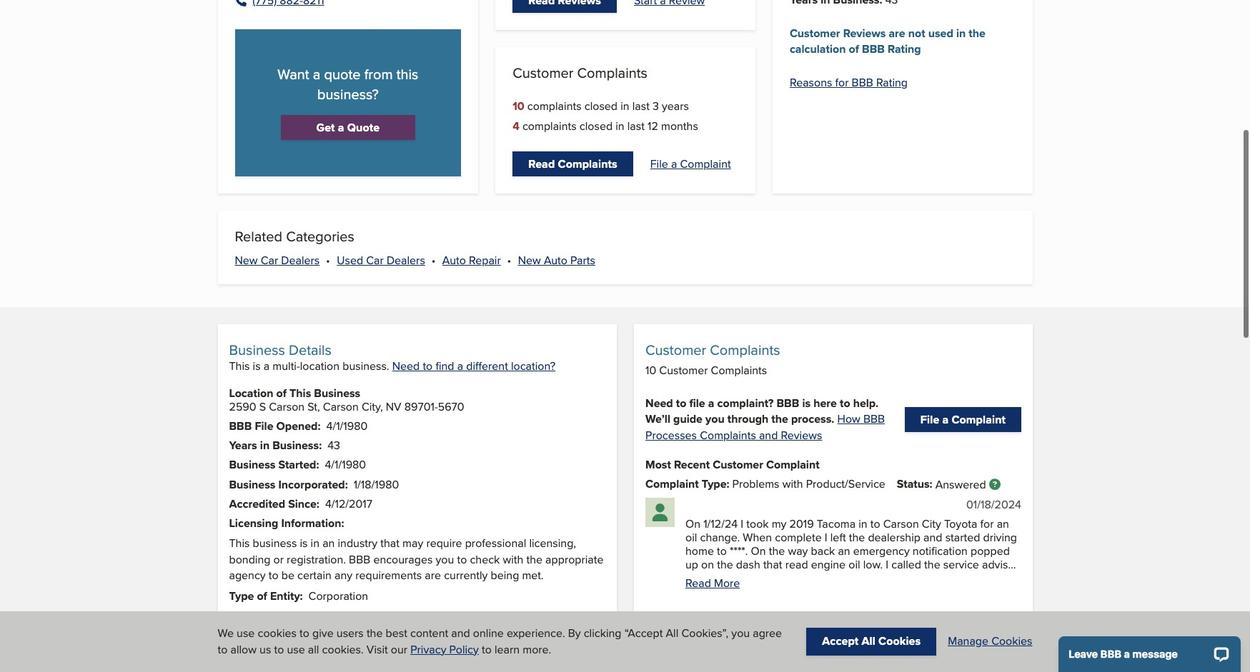 Task type: locate. For each thing, give the bounding box(es) containing it.
0 vertical spatial 4/1/1980
[[326, 418, 368, 435]]

1 horizontal spatial more
[[812, 627, 835, 641]]

to inside the business details this is a multi-location business. need to find a different location?
[[423, 358, 433, 375]]

0 vertical spatial file a complaint
[[650, 156, 731, 172]]

1 vertical spatial you
[[436, 551, 454, 568]]

bbb up reasons for bbb rating
[[862, 41, 885, 57]]

1 horizontal spatial file a complaint link
[[904, 408, 1021, 433]]

2 vertical spatial read
[[779, 627, 801, 641]]

2 dealers from the left
[[387, 252, 425, 269]]

alternate
[[229, 608, 277, 624]]

new
[[235, 252, 258, 269], [518, 252, 541, 269]]

to left find
[[423, 358, 433, 375]]

of right the type at left bottom
[[257, 588, 267, 605]]

file right help.
[[920, 412, 939, 428]]

1 horizontal spatial file a complaint
[[920, 412, 1005, 428]]

use
[[237, 626, 255, 642], [287, 642, 305, 658]]

certain
[[297, 567, 332, 584]]

a right find
[[457, 358, 463, 375]]

a right "want"
[[313, 63, 320, 84]]

2 car from the left
[[366, 252, 384, 269]]

with
[[782, 476, 803, 493], [503, 551, 523, 568]]

manage cookies
[[948, 634, 1032, 650]]

2 horizontal spatial you
[[731, 626, 750, 642]]

0 vertical spatial and
[[759, 427, 778, 444]]

business
[[229, 340, 285, 360], [314, 385, 360, 401], [272, 438, 319, 454], [229, 457, 275, 473], [229, 476, 275, 493], [280, 608, 326, 624], [229, 655, 275, 671]]

1 vertical spatial reviews
[[780, 427, 822, 444]]

the inside location of this business 2590 s carson st, carson city, nv 89701-5670 bbb file opened : 4/1/1980 years in business : 43 business started : 4/1/1980 business incorporated : 1/18/1980 accredited since : 4/12/2017 licensing information: this business is in an industry that may require professional licensing, bonding or registration. bbb encourages you to check with the appropriate agency to be certain any requirements are currently being met. type of entity : corporation alternate business name campagni automotive resources, inc. carson city toyota used cars business management
[[526, 551, 542, 568]]

more right 9
[[812, 627, 835, 641]]

status:
[[896, 476, 932, 493]]

to right the here
[[839, 395, 850, 412]]

used right all
[[326, 635, 352, 652]]

1 horizontal spatial file
[[650, 156, 668, 172]]

all right "accept
[[666, 626, 678, 642]]

0 vertical spatial 10
[[513, 98, 524, 114]]

customer for customer complaints 10 customer complaints
[[645, 340, 706, 360]]

more up cookies",
[[714, 575, 740, 592]]

are
[[889, 25, 905, 41], [425, 567, 441, 584]]

read 9 more complaints link
[[779, 627, 887, 641]]

bonding
[[229, 551, 270, 568]]

0 horizontal spatial need
[[392, 358, 420, 375]]

2 cookies from the left
[[991, 634, 1032, 650]]

2 horizontal spatial of
[[849, 41, 859, 57]]

with right 'problems'
[[782, 476, 803, 493]]

currently
[[444, 567, 488, 584]]

are inside customer reviews are not used in the calculation of bbb rating
[[889, 25, 905, 41]]

used inside location of this business 2590 s carson st, carson city, nv 89701-5670 bbb file opened : 4/1/1980 years in business : 43 business started : 4/1/1980 business incorporated : 1/18/1980 accredited since : 4/12/2017 licensing information: this business is in an industry that may require professional licensing, bonding or registration. bbb encourages you to check with the appropriate agency to be certain any requirements are currently being met. type of entity : corporation alternate business name campagni automotive resources, inc. carson city toyota used cars business management
[[326, 635, 352, 652]]

1 vertical spatial is
[[802, 395, 810, 412]]

a up answered
[[942, 412, 948, 428]]

and left online on the bottom left of page
[[451, 626, 470, 642]]

file down 12
[[650, 156, 668, 172]]

1 horizontal spatial auto
[[544, 252, 567, 269]]

1 horizontal spatial of
[[276, 385, 287, 401]]

a left multi-
[[264, 358, 270, 375]]

0 horizontal spatial you
[[436, 551, 454, 568]]

1/18/1980
[[354, 476, 399, 493]]

12
[[648, 118, 658, 134]]

need left guide
[[645, 395, 673, 412]]

reviews down the here
[[780, 427, 822, 444]]

1 horizontal spatial is
[[300, 535, 308, 552]]

customer for customer complaints
[[513, 62, 573, 83]]

reviews inside customer reviews are not used in the calculation of bbb rating
[[843, 25, 886, 41]]

complaint down "most"
[[645, 476, 698, 493]]

in left 3
[[620, 98, 629, 114]]

city,
[[362, 399, 383, 415]]

this down licensing
[[229, 535, 250, 552]]

use down the alternate
[[237, 626, 255, 642]]

licensing,
[[529, 535, 576, 552]]

professional
[[465, 535, 526, 552]]

to left give
[[300, 626, 309, 642]]

1 vertical spatial more
[[812, 627, 835, 641]]

the inside customer reviews are not used in the calculation of bbb rating
[[969, 25, 985, 41]]

last left 12
[[627, 118, 645, 134]]

new car dealers link
[[235, 252, 320, 269]]

file a complaint up answered
[[920, 412, 1005, 428]]

name
[[329, 608, 360, 624]]

2 vertical spatial you
[[731, 626, 750, 642]]

bbb right for
[[852, 74, 873, 90]]

1 dealers from the left
[[281, 252, 320, 269]]

business inside the business details this is a multi-location business. need to find a different location?
[[229, 340, 285, 360]]

auto left 'parts'
[[544, 252, 567, 269]]

0 horizontal spatial read
[[528, 156, 555, 172]]

all right the accept
[[862, 634, 875, 650]]

file inside location of this business 2590 s carson st, carson city, nv 89701-5670 bbb file opened : 4/1/1980 years in business : 43 business started : 4/1/1980 business incorporated : 1/18/1980 accredited since : 4/12/2017 licensing information: this business is in an industry that may require professional licensing, bonding or registration. bbb encourages you to check with the appropriate agency to be certain any requirements are currently being met. type of entity : corporation alternate business name campagni automotive resources, inc. carson city toyota used cars business management
[[255, 418, 273, 435]]

1 vertical spatial this
[[289, 385, 311, 401]]

customer for customer reviews are not used in the calculation of bbb rating
[[790, 25, 840, 41]]

are left currently
[[425, 567, 441, 584]]

1 horizontal spatial all
[[862, 634, 875, 650]]

complaints
[[527, 98, 581, 114], [522, 118, 577, 134]]

3
[[652, 98, 659, 114]]

cookies inside button
[[878, 634, 921, 650]]

0 horizontal spatial is
[[253, 358, 261, 375]]

1 vertical spatial need
[[645, 395, 673, 412]]

business down opened
[[272, 438, 319, 454]]

0 horizontal spatial 10
[[513, 98, 524, 114]]

location
[[300, 358, 340, 375]]

0 vertical spatial you
[[705, 411, 724, 428]]

business down city at the bottom left
[[229, 655, 275, 671]]

to left be
[[269, 567, 278, 584]]

: up incorporated
[[316, 457, 319, 473]]

to left "file"
[[676, 395, 686, 412]]

answered
[[935, 477, 986, 494]]

closed down customer complaints
[[584, 98, 618, 114]]

of
[[849, 41, 859, 57], [276, 385, 287, 401], [257, 588, 267, 605]]

file for leftmost file a complaint "link"
[[650, 156, 668, 172]]

0 horizontal spatial more
[[714, 575, 740, 592]]

check
[[470, 551, 500, 568]]

1 horizontal spatial read
[[685, 575, 711, 592]]

0 vertical spatial rating
[[888, 41, 921, 57]]

policy
[[449, 642, 479, 658]]

industry
[[338, 535, 378, 552]]

1 horizontal spatial are
[[889, 25, 905, 41]]

privacy policy to learn more.
[[410, 642, 551, 658]]

toyota
[[290, 635, 323, 652]]

0 vertical spatial is
[[253, 358, 261, 375]]

is down information:
[[300, 535, 308, 552]]

is inside need to file a complaint? bbb is here to help. we'll guide you through the process.
[[802, 395, 810, 412]]

2 vertical spatial is
[[300, 535, 308, 552]]

is
[[253, 358, 261, 375], [802, 395, 810, 412], [300, 535, 308, 552]]

0 vertical spatial need
[[392, 358, 420, 375]]

file a complaint down months
[[650, 156, 731, 172]]

business.
[[342, 358, 389, 375]]

file
[[689, 395, 705, 412]]

in left 12
[[616, 118, 624, 134]]

1 vertical spatial file a complaint
[[920, 412, 1005, 428]]

opened
[[276, 418, 318, 435]]

are left the not
[[889, 25, 905, 41]]

1 horizontal spatial with
[[782, 476, 803, 493]]

reviews up reasons for bbb rating
[[843, 25, 886, 41]]

1 vertical spatial read
[[685, 575, 711, 592]]

you left agree
[[731, 626, 750, 642]]

read for read more
[[685, 575, 711, 592]]

1 horizontal spatial car
[[366, 252, 384, 269]]

complaints inside the how bbb processes complaints and reviews
[[699, 427, 756, 444]]

0 vertical spatial this
[[229, 358, 250, 375]]

location of this business 2590 s carson st, carson city, nv 89701-5670 bbb file opened : 4/1/1980 years in business : 43 business started : 4/1/1980 business incorporated : 1/18/1980 accredited since : 4/12/2017 licensing information: this business is in an industry that may require professional licensing, bonding or registration. bbb encourages you to check with the appropriate agency to be certain any requirements are currently being met. type of entity : corporation alternate business name campagni automotive resources, inc. carson city toyota used cars business management
[[229, 385, 604, 671]]

city
[[268, 635, 287, 652]]

you right the may
[[436, 551, 454, 568]]

years
[[662, 98, 689, 114]]

calculation
[[790, 41, 846, 57]]

this down multi-
[[289, 385, 311, 401]]

bbb left the here
[[776, 395, 799, 412]]

we use cookies to give users the best content and online experience. by clicking "accept all cookies", you agree to allow us to use all cookies. visit our
[[218, 626, 782, 658]]

complaints down customer complaints
[[527, 98, 581, 114]]

file inside file a complaint "link"
[[920, 412, 939, 428]]

you right "file"
[[705, 411, 724, 428]]

and inside we use cookies to give users the best content and online experience. by clicking "accept all cookies", you agree to allow us to use all cookies. visit our
[[451, 626, 470, 642]]

2590
[[229, 399, 256, 415]]

how
[[837, 411, 860, 428]]

us
[[260, 642, 271, 658]]

0 horizontal spatial and
[[451, 626, 470, 642]]

1 horizontal spatial and
[[759, 427, 778, 444]]

customer inside customer reviews are not used in the calculation of bbb rating
[[790, 25, 840, 41]]

carson
[[269, 399, 305, 415], [323, 399, 359, 415], [229, 635, 265, 652]]

is up 'location'
[[253, 358, 261, 375]]

1 auto from the left
[[442, 252, 466, 269]]

the right through
[[771, 411, 788, 428]]

complaint
[[680, 156, 731, 172], [951, 412, 1005, 428], [766, 457, 819, 473], [645, 476, 698, 493]]

to left check
[[457, 551, 467, 568]]

1 vertical spatial and
[[451, 626, 470, 642]]

in inside customer reviews are not used in the calculation of bbb rating
[[956, 25, 966, 41]]

0 vertical spatial more
[[714, 575, 740, 592]]

carson right st,
[[323, 399, 359, 415]]

may
[[402, 535, 423, 552]]

1 horizontal spatial cookies
[[991, 634, 1032, 650]]

information:
[[281, 515, 344, 532]]

1 vertical spatial used
[[326, 635, 352, 652]]

carson down the alternate
[[229, 635, 265, 652]]

not
[[908, 25, 925, 41]]

cookies right the "manage"
[[991, 634, 1032, 650]]

the right being at the bottom left of the page
[[526, 551, 542, 568]]

business up 'location'
[[229, 340, 285, 360]]

1 vertical spatial of
[[276, 385, 287, 401]]

dealers down related categories
[[281, 252, 320, 269]]

2 horizontal spatial read
[[779, 627, 801, 641]]

file a complaint link
[[650, 156, 731, 172], [904, 408, 1021, 433]]

1 horizontal spatial dealers
[[387, 252, 425, 269]]

0 vertical spatial of
[[849, 41, 859, 57]]

4/1/1980 up 43
[[326, 418, 368, 435]]

that
[[380, 535, 400, 552]]

in left "an"
[[311, 535, 319, 552]]

new car dealers
[[235, 252, 320, 269]]

10 up 4
[[513, 98, 524, 114]]

complaint down months
[[680, 156, 731, 172]]

all
[[308, 642, 319, 658]]

1 vertical spatial 10
[[645, 362, 656, 379]]

rating left used
[[888, 41, 921, 57]]

2 horizontal spatial carson
[[323, 399, 359, 415]]

carson up opened
[[269, 399, 305, 415]]

1 horizontal spatial need
[[645, 395, 673, 412]]

0 vertical spatial file a complaint link
[[650, 156, 731, 172]]

dealers left auto repair link
[[387, 252, 425, 269]]

the right used
[[969, 25, 985, 41]]

10 up "we'll"
[[645, 362, 656, 379]]

a right get
[[338, 119, 344, 136]]

1 horizontal spatial you
[[705, 411, 724, 428]]

rating inside customer reviews are not used in the calculation of bbb rating
[[888, 41, 921, 57]]

:
[[318, 418, 321, 435], [319, 438, 322, 454], [316, 457, 319, 473], [345, 476, 348, 493], [317, 496, 319, 512], [300, 588, 303, 605]]

1 car from the left
[[261, 252, 278, 269]]

learn
[[495, 642, 520, 658]]

new right repair
[[518, 252, 541, 269]]

more
[[714, 575, 740, 592], [812, 627, 835, 641]]

car
[[261, 252, 278, 269], [366, 252, 384, 269]]

complaints right 4
[[522, 118, 577, 134]]

reviews
[[843, 25, 886, 41], [780, 427, 822, 444]]

complaint up answered
[[951, 412, 1005, 428]]

0 horizontal spatial all
[[666, 626, 678, 642]]

through
[[727, 411, 768, 428]]

st,
[[308, 399, 320, 415]]

this up 'location'
[[229, 358, 250, 375]]

customer complaints 10 customer complaints
[[645, 340, 780, 379]]

of inside customer reviews are not used in the calculation of bbb rating
[[849, 41, 859, 57]]

0 vertical spatial with
[[782, 476, 803, 493]]

in right used
[[956, 25, 966, 41]]

2 vertical spatial of
[[257, 588, 267, 605]]

closed up read complaints
[[579, 118, 613, 134]]

file down s in the left of the page
[[255, 418, 273, 435]]

bbb inside need to file a complaint? bbb is here to help. we'll guide you through the process.
[[776, 395, 799, 412]]

and down complaint?
[[759, 427, 778, 444]]

accredited
[[229, 496, 285, 512]]

0 horizontal spatial with
[[503, 551, 523, 568]]

business?
[[317, 83, 379, 104]]

new for new car dealers
[[235, 252, 258, 269]]

file a complaint link up answered
[[904, 408, 1021, 433]]

reasons for bbb rating
[[790, 74, 908, 90]]

get a quote
[[316, 119, 380, 136]]

0 horizontal spatial car
[[261, 252, 278, 269]]

parts
[[570, 252, 595, 269]]

manage cookies button
[[948, 634, 1032, 650]]

0 horizontal spatial reviews
[[780, 427, 822, 444]]

guide
[[673, 411, 702, 428]]

complaints
[[577, 62, 647, 83], [558, 156, 617, 172], [710, 340, 780, 360], [710, 362, 767, 379], [699, 427, 756, 444], [838, 627, 887, 641]]

accept all cookies
[[822, 634, 921, 650]]

last left 3
[[632, 98, 650, 114]]

the
[[969, 25, 985, 41], [771, 411, 788, 428], [526, 551, 542, 568], [367, 626, 383, 642]]

1 new from the left
[[235, 252, 258, 269]]

used down categories
[[337, 252, 363, 269]]

0 horizontal spatial dealers
[[281, 252, 320, 269]]

new auto parts link
[[518, 252, 595, 269]]

2 new from the left
[[518, 252, 541, 269]]

agency
[[229, 567, 266, 584]]

of up reasons for bbb rating link
[[849, 41, 859, 57]]

is left the here
[[802, 395, 810, 412]]

an
[[322, 535, 335, 552]]

0 horizontal spatial file
[[255, 418, 273, 435]]

1 horizontal spatial new
[[518, 252, 541, 269]]

2 horizontal spatial file
[[920, 412, 939, 428]]

bbb right the how
[[863, 411, 885, 428]]

0 horizontal spatial auto
[[442, 252, 466, 269]]

the left the best
[[367, 626, 383, 642]]

file a complaint link down months
[[650, 156, 731, 172]]

rating down customer reviews are not used in the calculation of bbb rating
[[876, 74, 908, 90]]

manage
[[948, 634, 988, 650]]

auto repair
[[442, 252, 501, 269]]

0 horizontal spatial cookies
[[878, 634, 921, 650]]

with right check
[[503, 551, 523, 568]]

for
[[835, 74, 849, 90]]

this for location
[[289, 385, 311, 401]]

1 horizontal spatial 10
[[645, 362, 656, 379]]

0 horizontal spatial new
[[235, 252, 258, 269]]

a inside need to file a complaint? bbb is here to help. we'll guide you through the process.
[[708, 395, 714, 412]]

0 horizontal spatial are
[[425, 567, 441, 584]]

0 vertical spatial read
[[528, 156, 555, 172]]

a inside want a quote from this business?
[[313, 63, 320, 84]]

0 horizontal spatial file a complaint link
[[650, 156, 731, 172]]

0 horizontal spatial of
[[257, 588, 267, 605]]

0 vertical spatial reviews
[[843, 25, 886, 41]]

find
[[436, 358, 454, 375]]

1 vertical spatial with
[[503, 551, 523, 568]]

1 cookies from the left
[[878, 634, 921, 650]]

0 horizontal spatial carson
[[229, 635, 265, 652]]

0 horizontal spatial use
[[237, 626, 255, 642]]

the inside we use cookies to give users the best content and online experience. by clicking "accept all cookies", you agree to allow us to use all cookies. visit our
[[367, 626, 383, 642]]

cookies right the accept
[[878, 634, 921, 650]]

this inside the business details this is a multi-location business. need to find a different location?
[[229, 358, 250, 375]]

new down the related
[[235, 252, 258, 269]]

any
[[334, 567, 352, 584]]

1 vertical spatial are
[[425, 567, 441, 584]]

2 horizontal spatial is
[[802, 395, 810, 412]]

1 horizontal spatial reviews
[[843, 25, 886, 41]]

auto left repair
[[442, 252, 466, 269]]

0 vertical spatial are
[[889, 25, 905, 41]]



Task type: describe. For each thing, give the bounding box(es) containing it.
need inside need to file a complaint? bbb is here to help. we'll guide you through the process.
[[645, 395, 673, 412]]

online
[[473, 626, 504, 642]]

bbb inside the how bbb processes complaints and reviews
[[863, 411, 885, 428]]

or
[[273, 551, 284, 568]]

is inside location of this business 2590 s carson st, carson city, nv 89701-5670 bbb file opened : 4/1/1980 years in business : 43 business started : 4/1/1980 business incorporated : 1/18/1980 accredited since : 4/12/2017 licensing information: this business is in an industry that may require professional licensing, bonding or registration. bbb encourages you to check with the appropriate agency to be certain any requirements are currently being met. type of entity : corporation alternate business name campagni automotive resources, inc. carson city toyota used cars business management
[[300, 535, 308, 552]]

and inside the how bbb processes complaints and reviews
[[759, 427, 778, 444]]

1 vertical spatial file a complaint link
[[904, 408, 1021, 433]]

: down certain
[[300, 588, 303, 605]]

bbb inside customer reviews are not used in the calculation of bbb rating
[[862, 41, 885, 57]]

4
[[513, 118, 519, 134]]

to left allow
[[218, 642, 228, 658]]

reasons
[[790, 74, 832, 90]]

used
[[928, 25, 953, 41]]

incorporated
[[278, 476, 345, 493]]

: up 4/12/2017
[[345, 476, 348, 493]]

are inside location of this business 2590 s carson st, carson city, nv 89701-5670 bbb file opened : 4/1/1980 years in business : 43 business started : 4/1/1980 business incorporated : 1/18/1980 accredited since : 4/12/2017 licensing information: this business is in an industry that may require professional licensing, bonding or registration. bbb encourages you to check with the appropriate agency to be certain any requirements are currently being met. type of entity : corporation alternate business name campagni automotive resources, inc. carson city toyota used cars business management
[[425, 567, 441, 584]]

problems
[[732, 476, 779, 493]]

be
[[281, 567, 294, 584]]

cars
[[355, 635, 378, 652]]

0 vertical spatial used
[[337, 252, 363, 269]]

read more
[[685, 575, 740, 592]]

89701-
[[404, 399, 438, 415]]

processes
[[645, 427, 697, 444]]

most recent customer complaint
[[645, 457, 819, 473]]

read for read complaints
[[528, 156, 555, 172]]

help.
[[853, 395, 878, 412]]

our
[[391, 642, 407, 658]]

a down months
[[671, 156, 677, 172]]

car for used
[[366, 252, 384, 269]]

automotive
[[283, 622, 340, 638]]

allow
[[230, 642, 257, 658]]

you inside we use cookies to give users the best content and online experience. by clicking "accept all cookies", you agree to allow us to use all cookies. visit our
[[731, 626, 750, 642]]

dealers for new car dealers
[[281, 252, 320, 269]]

read more link
[[685, 575, 1021, 592]]

product/service
[[806, 476, 885, 493]]

9
[[804, 627, 810, 641]]

business down location on the left of the page
[[314, 385, 360, 401]]

1 vertical spatial closed
[[579, 118, 613, 134]]

entity
[[270, 588, 300, 605]]

: down st,
[[318, 418, 321, 435]]

business details this is a multi-location business. need to find a different location?
[[229, 340, 555, 375]]

process.
[[791, 411, 834, 428]]

business down years
[[229, 457, 275, 473]]

with inside location of this business 2590 s carson st, carson city, nv 89701-5670 bbb file opened : 4/1/1980 years in business : 43 business started : 4/1/1980 business incorporated : 1/18/1980 accredited since : 4/12/2017 licensing information: this business is in an industry that may require professional licensing, bonding or registration. bbb encourages you to check with the appropriate agency to be certain any requirements are currently being met. type of entity : corporation alternate business name campagni automotive resources, inc. carson city toyota used cars business management
[[503, 551, 523, 568]]

1 vertical spatial 4/1/1980
[[325, 457, 366, 473]]

met.
[[522, 567, 544, 584]]

read for read 9 more complaints
[[779, 627, 801, 641]]

2 auto from the left
[[544, 252, 567, 269]]

details
[[289, 340, 332, 360]]

cookies inside "button"
[[991, 634, 1032, 650]]

get a quote link
[[281, 115, 415, 140]]

bbb down 2590
[[229, 418, 252, 435]]

business
[[253, 535, 297, 552]]

reviews inside the how bbb processes complaints and reviews
[[780, 427, 822, 444]]

most
[[645, 457, 671, 473]]

in right years
[[260, 438, 270, 454]]

registration.
[[287, 551, 346, 568]]

cookies
[[258, 626, 297, 642]]

how bbb processes complaints and reviews
[[645, 411, 885, 444]]

used car dealers link
[[337, 252, 425, 269]]

customer reviews are not used in the calculation of bbb rating
[[790, 25, 985, 57]]

to left learn
[[482, 642, 492, 658]]

read complaints
[[528, 156, 617, 172]]

how bbb processes complaints and reviews link
[[645, 411, 885, 444]]

dealers for used car dealers
[[387, 252, 425, 269]]

need to find a different location? button
[[392, 358, 555, 375]]

requirements
[[355, 567, 422, 584]]

location
[[229, 385, 273, 401]]

accept
[[822, 634, 859, 650]]

new for new auto parts
[[518, 252, 541, 269]]

you inside need to file a complaint? bbb is here to help. we'll guide you through the process.
[[705, 411, 724, 428]]

experience.
[[507, 626, 565, 642]]

1 horizontal spatial use
[[287, 642, 305, 658]]

users
[[336, 626, 364, 642]]

here
[[813, 395, 836, 412]]

inc.
[[401, 622, 419, 638]]

you inside location of this business 2590 s carson st, carson city, nv 89701-5670 bbb file opened : 4/1/1980 years in business : 43 business started : 4/1/1980 business incorporated : 1/18/1980 accredited since : 4/12/2017 licensing information: this business is in an industry that may require professional licensing, bonding or registration. bbb encourages you to check with the appropriate agency to be certain any requirements are currently being met. type of entity : corporation alternate business name campagni automotive resources, inc. carson city toyota used cars business management
[[436, 551, 454, 568]]

2 vertical spatial this
[[229, 535, 250, 552]]

cookies.
[[322, 642, 364, 658]]

"accept
[[624, 626, 663, 642]]

nv
[[386, 399, 401, 415]]

need to file a complaint? bbb is here to help. we'll guide you through the process.
[[645, 395, 878, 428]]

the inside need to file a complaint? bbb is here to help. we'll guide you through the process.
[[771, 411, 788, 428]]

by
[[568, 626, 581, 642]]

related
[[235, 226, 282, 247]]

1 vertical spatial last
[[627, 118, 645, 134]]

months
[[661, 118, 698, 134]]

0 vertical spatial last
[[632, 98, 650, 114]]

categories
[[286, 226, 354, 247]]

location?
[[511, 358, 555, 375]]

recent
[[674, 457, 709, 473]]

used car dealers
[[337, 252, 425, 269]]

visit
[[367, 642, 388, 658]]

1 vertical spatial rating
[[876, 74, 908, 90]]

repair
[[469, 252, 501, 269]]

require
[[426, 535, 462, 552]]

need inside the business details this is a multi-location business. need to find a different location?
[[392, 358, 420, 375]]

related categories
[[235, 226, 354, 247]]

management
[[278, 655, 347, 671]]

new auto parts
[[518, 252, 595, 269]]

a inside get a quote link
[[338, 119, 344, 136]]

all inside button
[[862, 634, 875, 650]]

complaint up complaint type: problems with product/service
[[766, 457, 819, 473]]

0 vertical spatial complaints
[[527, 98, 581, 114]]

business up give
[[280, 608, 326, 624]]

this for business
[[229, 358, 250, 375]]

business up the accredited
[[229, 476, 275, 493]]

all inside we use cookies to give users the best content and online experience. by clicking "accept all cookies", you agree to allow us to use all cookies. visit our
[[666, 626, 678, 642]]

file for bottommost file a complaint "link"
[[920, 412, 939, 428]]

: up information:
[[317, 496, 319, 512]]

bbb left that
[[349, 551, 370, 568]]

appropriate
[[545, 551, 604, 568]]

car for new
[[261, 252, 278, 269]]

01/18/2024
[[966, 497, 1021, 513]]

1 vertical spatial complaints
[[522, 118, 577, 134]]

: left 43
[[319, 438, 322, 454]]

10 inside 10 complaints closed in last 3 years 4 complaints closed in last 12 months
[[513, 98, 524, 114]]

0 vertical spatial closed
[[584, 98, 618, 114]]

is inside the business details this is a multi-location business. need to find a different location?
[[253, 358, 261, 375]]

years
[[229, 438, 257, 454]]

this
[[396, 63, 418, 84]]

corporation
[[308, 588, 368, 605]]

1 horizontal spatial carson
[[269, 399, 305, 415]]

clicking
[[584, 626, 621, 642]]

auto repair link
[[442, 252, 501, 269]]

0 horizontal spatial file a complaint
[[650, 156, 731, 172]]

multi-
[[273, 358, 300, 375]]

we'll
[[645, 411, 670, 428]]

reasons for bbb rating link
[[790, 74, 908, 90]]

read 9 more complaints
[[779, 627, 887, 641]]

started
[[278, 457, 316, 473]]

to right the us
[[274, 642, 284, 658]]

agree
[[753, 626, 782, 642]]

10 inside customer complaints 10 customer complaints
[[645, 362, 656, 379]]

complaint type: problems with product/service
[[645, 476, 885, 493]]



Task type: vqa. For each thing, say whether or not it's contained in the screenshot.
Set
no



